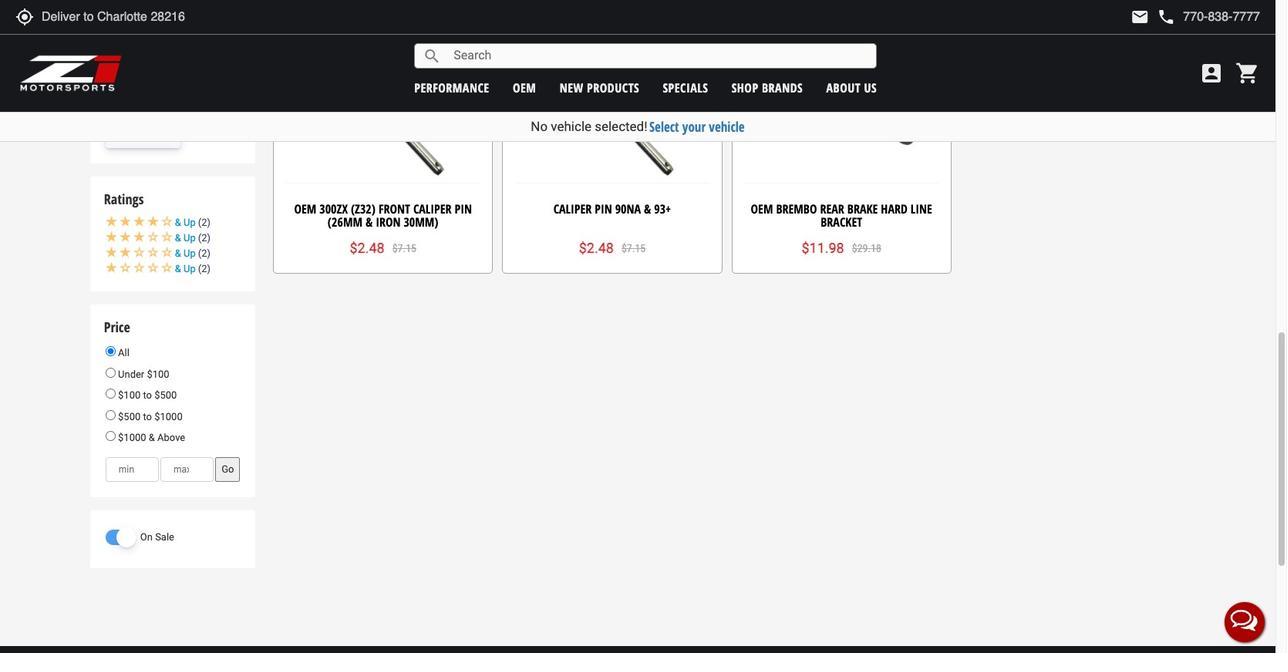 Task type: locate. For each thing, give the bounding box(es) containing it.
$7.15 down iron
[[392, 242, 417, 255]]

products
[[587, 79, 640, 96]]

1 $2.48 $7.15 from the left
[[350, 240, 417, 256]]

to for $100
[[143, 390, 152, 401]]

pin inside oem 300zx (z32) front caliper pin (26mm & iron 30mm)
[[455, 200, 472, 217]]

$2.48
[[350, 240, 385, 256], [579, 240, 614, 256]]

3 & up 2 from the top
[[175, 247, 207, 259]]

$1000 down $500 to $1000
[[118, 432, 146, 444]]

bracket
[[821, 214, 863, 231]]

performance link
[[414, 79, 490, 96]]

caliper right front
[[413, 200, 452, 217]]

$2.48 $7.15
[[350, 240, 417, 256], [579, 240, 646, 256]]

1 caliper from the left
[[413, 200, 452, 217]]

0 horizontal spatial oem
[[294, 200, 317, 217]]

brands
[[762, 79, 803, 96]]

motorsports
[[137, 106, 192, 117]]

300zx
[[320, 200, 348, 217]]

1 horizontal spatial caliper
[[554, 200, 592, 217]]

1 $7.15 from the left
[[392, 242, 417, 255]]

1 horizontal spatial $100
[[147, 368, 169, 380]]

hard
[[881, 200, 908, 217]]

$2.48 down iron
[[350, 240, 385, 256]]

about
[[827, 79, 861, 96]]

mail phone
[[1131, 8, 1176, 26]]

1 $2.48 from the left
[[350, 240, 385, 256]]

&
[[644, 200, 651, 217], [366, 214, 373, 231], [175, 216, 181, 228], [175, 232, 181, 243], [175, 247, 181, 259], [175, 263, 181, 274], [149, 432, 155, 444]]

under
[[118, 368, 144, 380]]

0 horizontal spatial $7.15
[[392, 242, 417, 255]]

caliper
[[413, 200, 452, 217], [554, 200, 592, 217]]

1 horizontal spatial $2.48 $7.15
[[579, 240, 646, 256]]

& up 2
[[175, 216, 207, 228], [175, 232, 207, 243], [175, 247, 207, 259], [175, 263, 207, 274]]

$1000 & above
[[116, 432, 185, 444]]

$11.98
[[802, 240, 845, 256]]

caliper left 90na
[[554, 200, 592, 217]]

$100 down under
[[118, 390, 141, 401]]

$500 down $100 to $500
[[118, 411, 141, 423]]

(z32)
[[351, 200, 376, 217]]

0 horizontal spatial caliper
[[413, 200, 452, 217]]

$2.48 $7.15 down 'caliper pin 90na & 93+'
[[579, 240, 646, 256]]

$7.15 down 90na
[[622, 242, 646, 255]]

2
[[203, 106, 208, 117], [202, 216, 207, 228], [202, 232, 207, 243], [202, 247, 207, 259], [202, 263, 207, 274]]

0 horizontal spatial vehicle
[[551, 119, 592, 134]]

new
[[560, 79, 584, 96]]

1 vertical spatial to
[[143, 411, 152, 423]]

vehicle right no
[[551, 119, 592, 134]]

oem 300zx (z32) front caliper pin (26mm & iron 30mm)
[[294, 200, 472, 231]]

pin left 90na
[[595, 200, 612, 217]]

1 horizontal spatial $500
[[154, 390, 177, 401]]

account_box link
[[1196, 61, 1228, 86]]

to
[[143, 390, 152, 401], [143, 411, 152, 423]]

1 horizontal spatial oem
[[513, 79, 536, 96]]

0 horizontal spatial pin
[[455, 200, 472, 217]]

us
[[865, 79, 877, 96]]

$100
[[147, 368, 169, 380], [118, 390, 141, 401]]

1 horizontal spatial $2.48
[[579, 240, 614, 256]]

2 $2.48 $7.15 from the left
[[579, 240, 646, 256]]

0 horizontal spatial $2.48
[[350, 240, 385, 256]]

shop brands link
[[732, 79, 803, 96]]

2 pin from the left
[[595, 200, 612, 217]]

on sale
[[140, 531, 174, 543]]

oem left brembo
[[751, 200, 773, 217]]

oem inside oem 300zx (z32) front caliper pin (26mm & iron 30mm)
[[294, 200, 317, 217]]

shopping_cart
[[1236, 61, 1261, 86]]

caliper inside oem 300zx (z32) front caliper pin (26mm & iron 30mm)
[[413, 200, 452, 217]]

about us link
[[827, 79, 877, 96]]

0 vertical spatial $100
[[147, 368, 169, 380]]

up
[[184, 216, 196, 228], [184, 232, 196, 243], [184, 247, 196, 259], [184, 263, 196, 274]]

$100 up $100 to $500
[[147, 368, 169, 380]]

1 up from the top
[[184, 216, 196, 228]]

vehicle inside no vehicle selected! select your vehicle
[[551, 119, 592, 134]]

nissan
[[123, 85, 153, 97]]

pin
[[455, 200, 472, 217], [595, 200, 612, 217]]

0 vertical spatial to
[[143, 390, 152, 401]]

specials link
[[663, 79, 709, 96]]

oem for oem 300zx (z32) front caliper pin (26mm & iron 30mm)
[[294, 200, 317, 217]]

$2.48 $7.15 down iron
[[350, 240, 417, 256]]

oem inside oem brembo rear brake hard line bracket
[[751, 200, 773, 217]]

sale
[[155, 531, 174, 543]]

pin right 30mm)
[[455, 200, 472, 217]]

4 & up 2 from the top
[[175, 263, 207, 274]]

to for $500
[[143, 411, 152, 423]]

None radio
[[106, 346, 116, 356], [106, 389, 116, 399], [106, 410, 116, 420], [106, 346, 116, 356], [106, 389, 116, 399], [106, 410, 116, 420]]

None radio
[[106, 368, 116, 378], [106, 432, 116, 442], [106, 368, 116, 378], [106, 432, 116, 442]]

1 vertical spatial $1000
[[118, 432, 146, 444]]

1 horizontal spatial $1000
[[154, 411, 183, 423]]

oem up no
[[513, 79, 536, 96]]

0 horizontal spatial $100
[[118, 390, 141, 401]]

2 to from the top
[[143, 411, 152, 423]]

vehicle right your
[[709, 118, 745, 136]]

$1000 up above
[[154, 411, 183, 423]]

ratings
[[104, 189, 144, 208]]

1 horizontal spatial pin
[[595, 200, 612, 217]]

1 vertical spatial $500
[[118, 411, 141, 423]]

new products link
[[560, 79, 640, 96]]

to down $100 to $500
[[143, 411, 152, 423]]

$500
[[154, 390, 177, 401], [118, 411, 141, 423]]

to up $500 to $1000
[[143, 390, 152, 401]]

2 $2.48 from the left
[[579, 240, 614, 256]]

0 horizontal spatial $2.48 $7.15
[[350, 240, 417, 256]]

brembo
[[776, 200, 817, 217]]

$2.48 $7.15 for 90na
[[579, 240, 646, 256]]

$500 up $500 to $1000
[[154, 390, 177, 401]]

1 horizontal spatial $7.15
[[622, 242, 646, 255]]

2 $7.15 from the left
[[622, 242, 646, 255]]

1 pin from the left
[[455, 200, 472, 217]]

$1000
[[154, 411, 183, 423], [118, 432, 146, 444]]

oem left 300zx at the top
[[294, 200, 317, 217]]

all
[[116, 347, 129, 359]]

90na
[[615, 200, 641, 217]]

shop brands
[[732, 79, 803, 96]]

None checkbox
[[106, 87, 119, 100], [106, 107, 119, 120], [106, 87, 119, 100], [106, 107, 119, 120]]

no
[[531, 119, 548, 134]]

show more button
[[106, 128, 181, 148]]

search
[[423, 47, 441, 65]]

under  $100
[[116, 368, 169, 380]]

vehicle
[[709, 118, 745, 136], [551, 119, 592, 134]]

2 horizontal spatial oem
[[751, 200, 773, 217]]

oem for oem brembo rear brake hard line bracket
[[751, 200, 773, 217]]

$2.48 down 'caliper pin 90na & 93+'
[[579, 240, 614, 256]]

0 horizontal spatial $500
[[118, 411, 141, 423]]

select your vehicle link
[[650, 118, 745, 136]]

mail link
[[1131, 8, 1150, 26]]

above
[[157, 432, 185, 444]]

oem
[[513, 79, 536, 96], [294, 200, 317, 217], [751, 200, 773, 217]]

1 to from the top
[[143, 390, 152, 401]]

$7.15
[[392, 242, 417, 255], [622, 242, 646, 255]]

about us
[[827, 79, 877, 96]]



Task type: describe. For each thing, give the bounding box(es) containing it.
93+
[[654, 200, 671, 217]]

iron
[[376, 214, 401, 231]]

shopping_cart link
[[1232, 61, 1261, 86]]

$100 to $500
[[116, 390, 177, 401]]

2 caliper from the left
[[554, 200, 592, 217]]

go button
[[215, 457, 240, 482]]

4 up from the top
[[184, 263, 196, 274]]

specials
[[663, 79, 709, 96]]

mail
[[1131, 8, 1150, 26]]

more
[[145, 131, 168, 143]]

0 vertical spatial $1000
[[154, 411, 183, 423]]

$7.15 for front
[[392, 242, 417, 255]]

$500 to $1000
[[116, 411, 183, 423]]

line
[[911, 200, 933, 217]]

2 & up 2 from the top
[[175, 232, 207, 243]]

brand
[[104, 58, 136, 77]]

oem brembo rear brake hard line bracket
[[751, 200, 933, 231]]

30mm)
[[404, 214, 439, 231]]

$11.98 $29.18
[[802, 240, 882, 256]]

no vehicle selected! select your vehicle
[[531, 118, 745, 136]]

$2.48 $7.15 for (z32)
[[350, 240, 417, 256]]

0 vertical spatial $500
[[154, 390, 177, 401]]

& inside oem 300zx (z32) front caliper pin (26mm & iron 30mm)
[[366, 214, 373, 231]]

z1 motorsports
[[123, 106, 192, 117]]

account_box
[[1200, 61, 1224, 86]]

Search search field
[[441, 44, 877, 68]]

your
[[683, 118, 706, 136]]

min number field
[[106, 457, 159, 482]]

$29.18
[[852, 242, 882, 255]]

selected!
[[595, 119, 648, 134]]

brake
[[848, 200, 878, 217]]

new products
[[560, 79, 640, 96]]

phone
[[1158, 8, 1176, 26]]

3 up from the top
[[184, 247, 196, 259]]

1 horizontal spatial vehicle
[[709, 118, 745, 136]]

phone link
[[1158, 8, 1261, 26]]

my_location
[[15, 8, 34, 26]]

2 up from the top
[[184, 232, 196, 243]]

rear
[[820, 200, 845, 217]]

1 & up 2 from the top
[[175, 216, 207, 228]]

price
[[104, 318, 130, 337]]

max number field
[[160, 457, 214, 482]]

go
[[222, 463, 234, 475]]

select
[[650, 118, 679, 136]]

$7.15 for &
[[622, 242, 646, 255]]

0 horizontal spatial $1000
[[118, 432, 146, 444]]

caliper pin 90na & 93+
[[554, 200, 671, 217]]

$2.48 for pin
[[579, 240, 614, 256]]

on
[[140, 531, 153, 543]]

z1 motorsports logo image
[[19, 54, 123, 93]]

1 vertical spatial $100
[[118, 390, 141, 401]]

$2.48 for 300zx
[[350, 240, 385, 256]]

oem for oem link
[[513, 79, 536, 96]]

oem link
[[513, 79, 536, 96]]

shop
[[732, 79, 759, 96]]

show
[[118, 131, 143, 143]]

performance
[[414, 79, 490, 96]]

(26mm
[[328, 214, 363, 231]]

show more
[[118, 131, 168, 143]]

front
[[379, 200, 410, 217]]

z1
[[123, 106, 134, 117]]



Task type: vqa. For each thing, say whether or not it's contained in the screenshot.


